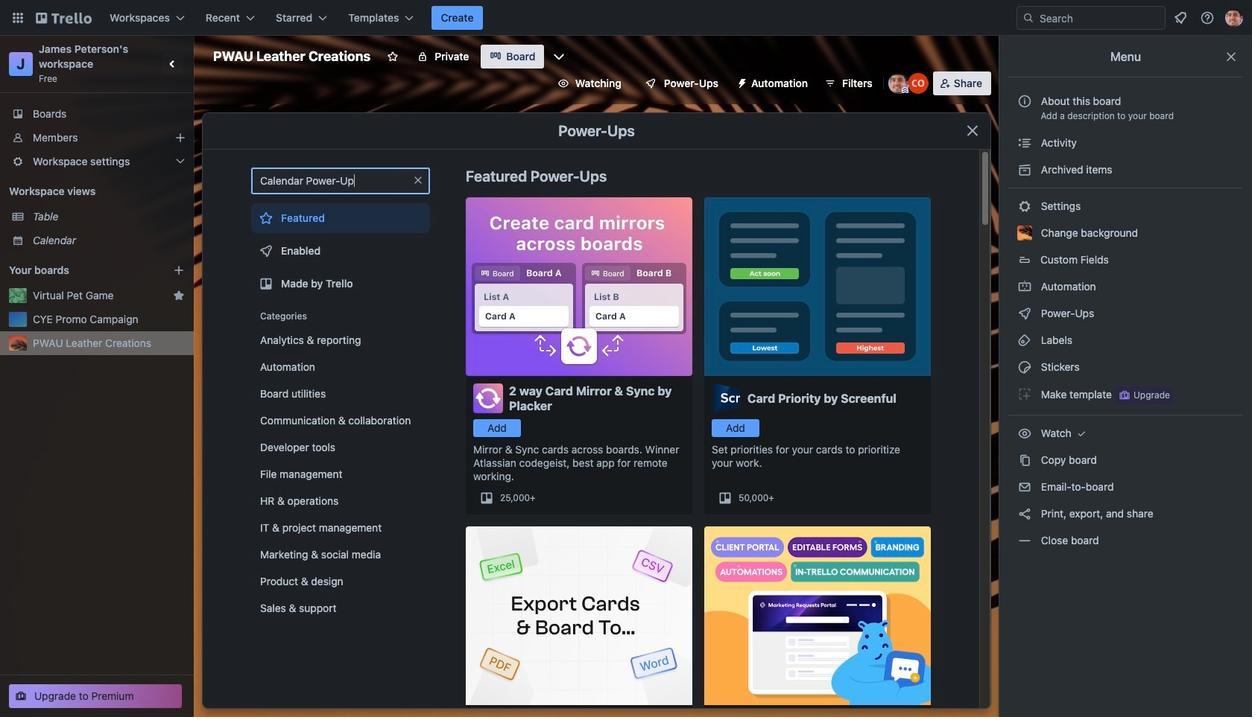 Task type: vqa. For each thing, say whether or not it's contained in the screenshot.
James Peterson (jamespeterson93) icon
yes



Task type: locate. For each thing, give the bounding box(es) containing it.
james peterson (jamespeterson93) image
[[1225, 9, 1243, 27], [888, 73, 909, 94]]

this member is an admin of this board. image
[[902, 87, 908, 94]]

1 horizontal spatial james peterson (jamespeterson93) image
[[1225, 9, 1243, 27]]

1 vertical spatial james peterson (jamespeterson93) image
[[888, 73, 909, 94]]

sm image
[[730, 72, 751, 92], [1017, 162, 1032, 177], [1017, 199, 1032, 214], [1017, 279, 1032, 294], [1017, 360, 1032, 375], [1017, 387, 1032, 402], [1017, 480, 1032, 495]]

Board name text field
[[206, 45, 378, 69]]

sm image
[[1017, 136, 1032, 151], [1017, 306, 1032, 321], [1017, 333, 1032, 348], [1017, 426, 1032, 441], [1074, 426, 1089, 441], [1017, 453, 1032, 468], [1017, 507, 1032, 522], [1017, 534, 1032, 549]]

your boards with 3 items element
[[9, 262, 151, 279]]

0 vertical spatial james peterson (jamespeterson93) image
[[1225, 9, 1243, 27]]

customize views image
[[552, 49, 567, 64]]

open information menu image
[[1200, 10, 1215, 25]]

christina overa (christinaovera) image
[[908, 73, 928, 94]]

back to home image
[[36, 6, 92, 30]]

workspace navigation collapse icon image
[[162, 54, 183, 75]]



Task type: describe. For each thing, give the bounding box(es) containing it.
add board image
[[173, 265, 185, 276]]

Search text field
[[251, 168, 430, 195]]

search image
[[1023, 12, 1034, 24]]

primary element
[[0, 0, 1252, 36]]

Search field
[[1034, 7, 1165, 28]]

starred icon image
[[173, 290, 185, 302]]

0 notifications image
[[1172, 9, 1189, 27]]

star or unstar board image
[[387, 51, 399, 63]]

0 horizontal spatial james peterson (jamespeterson93) image
[[888, 73, 909, 94]]



